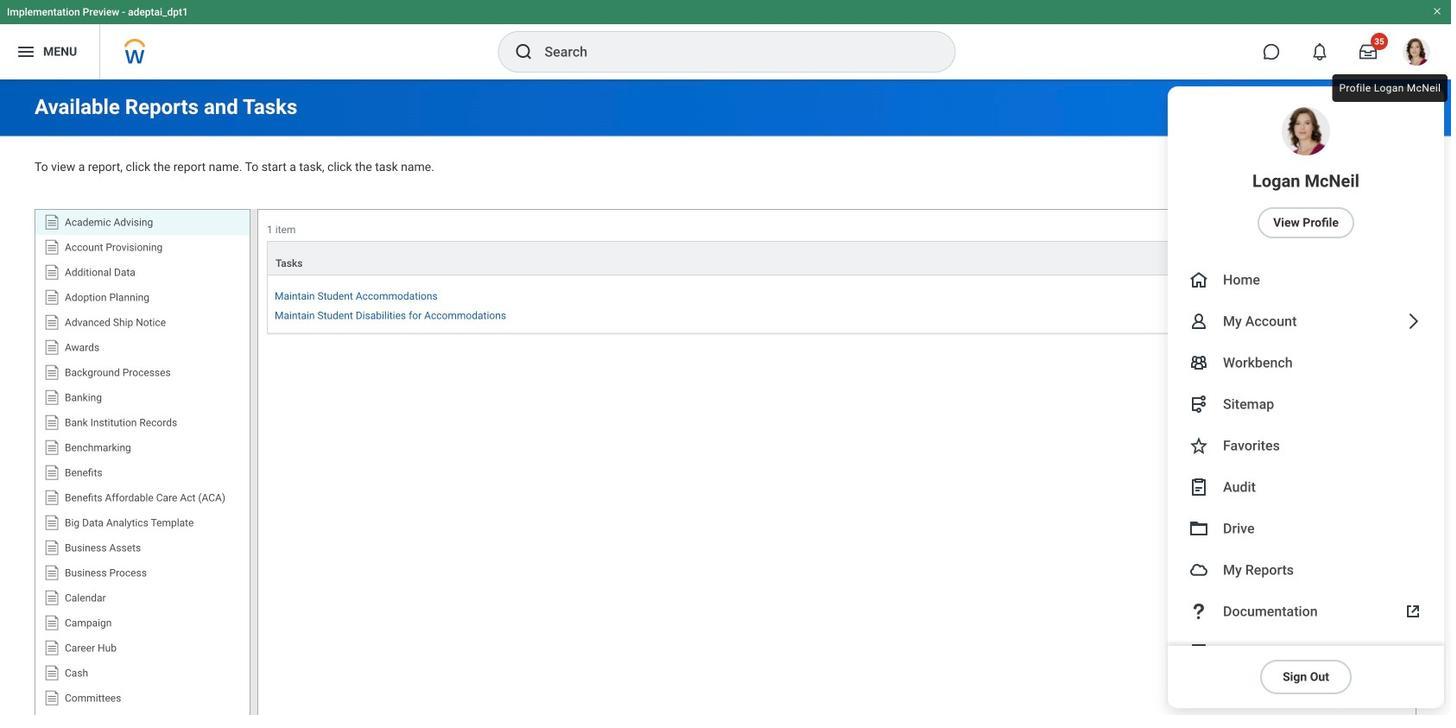 Task type: vqa. For each thing, say whether or not it's contained in the screenshot.
1st menu item from the bottom of the page
yes



Task type: locate. For each thing, give the bounding box(es) containing it.
inbox large image
[[1360, 43, 1377, 60]]

home image
[[1188, 269, 1209, 290]]

fullscreen image
[[1338, 219, 1357, 238]]

paste image
[[1188, 477, 1209, 498]]

ext link image
[[1403, 601, 1423, 622]]

toolbar
[[1282, 219, 1407, 241]]

banner
[[0, 0, 1451, 708]]

tooltip
[[1329, 71, 1451, 105]]

folder open image
[[1188, 518, 1209, 539]]

row
[[267, 241, 1407, 276]]

3 menu item from the top
[[1168, 301, 1444, 342]]

6 menu item from the top
[[1168, 425, 1444, 466]]

5 menu item from the top
[[1168, 383, 1444, 425]]

menu item
[[1168, 86, 1444, 259], [1168, 259, 1444, 301], [1168, 301, 1444, 342], [1168, 342, 1444, 383], [1168, 383, 1444, 425], [1168, 425, 1444, 466], [1168, 466, 1444, 508], [1168, 508, 1444, 549], [1168, 549, 1444, 591], [1168, 591, 1444, 632], [1168, 632, 1444, 674]]

8 menu item from the top
[[1168, 508, 1444, 549]]

ext link image
[[1403, 643, 1423, 663]]

main content
[[0, 79, 1451, 715]]

7 menu item from the top
[[1168, 466, 1444, 508]]

user image
[[1188, 311, 1209, 332]]

menu
[[1168, 86, 1444, 708]]

star image
[[1188, 435, 1209, 456]]



Task type: describe. For each thing, give the bounding box(es) containing it.
items selected list
[[275, 287, 506, 322]]

1 menu item from the top
[[1168, 86, 1444, 259]]

question image
[[1188, 601, 1209, 622]]

2 menu item from the top
[[1168, 259, 1444, 301]]

avatar image
[[1188, 560, 1209, 580]]

Search Workday  search field
[[545, 33, 919, 71]]

export to excel image
[[1368, 97, 1389, 117]]

endpoints image
[[1188, 394, 1209, 415]]

document image
[[1188, 643, 1209, 663]]

chevron right image
[[1403, 311, 1423, 332]]

select to filter grid data image
[[1295, 219, 1314, 238]]

logan mcneil image
[[1403, 38, 1430, 66]]

11 menu item from the top
[[1168, 632, 1444, 674]]

click to view/edit grid preferences image
[[1316, 219, 1335, 238]]

4 menu item from the top
[[1168, 342, 1444, 383]]

notifications large image
[[1311, 43, 1328, 60]]

10 menu item from the top
[[1168, 591, 1444, 632]]

9 menu item from the top
[[1168, 549, 1444, 591]]

view printable version (pdf) image
[[1410, 97, 1430, 117]]

search image
[[513, 41, 534, 62]]

contact card matrix manager image
[[1188, 352, 1209, 373]]

close environment banner image
[[1432, 6, 1442, 16]]

justify image
[[16, 41, 36, 62]]



